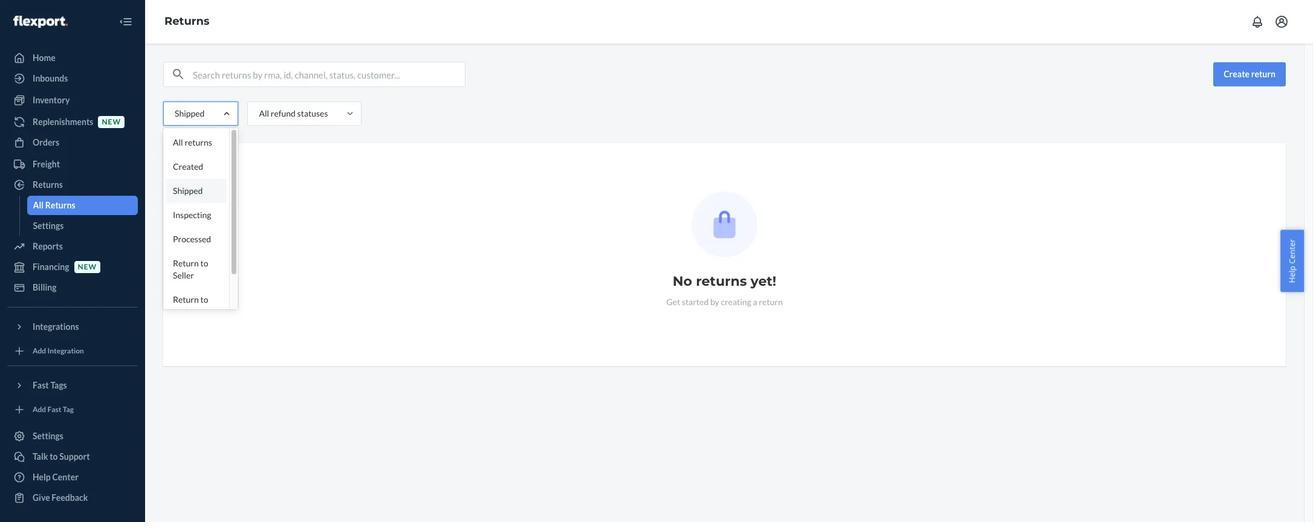 Task type: locate. For each thing, give the bounding box(es) containing it.
0 horizontal spatial center
[[52, 472, 79, 482]]

add fast tag link
[[7, 400, 138, 420]]

1 vertical spatial to
[[200, 294, 208, 305]]

1 settings from the top
[[33, 221, 64, 231]]

add
[[33, 347, 46, 356], [33, 405, 46, 414]]

1 vertical spatial settings
[[33, 431, 63, 441]]

returns
[[164, 15, 209, 28], [33, 180, 63, 190], [45, 200, 75, 210]]

all
[[259, 108, 269, 119], [173, 137, 183, 148], [33, 200, 44, 210]]

return right the a
[[759, 297, 783, 307]]

new
[[102, 118, 121, 127], [78, 263, 97, 272]]

all refund statuses
[[259, 108, 328, 119]]

fast inside fast tags dropdown button
[[33, 380, 49, 391]]

talk to support
[[33, 452, 90, 462]]

0 vertical spatial help center
[[1287, 239, 1298, 283]]

shipped
[[175, 108, 205, 119], [173, 186, 203, 196]]

1 vertical spatial new
[[78, 263, 97, 272]]

0 vertical spatial return
[[1251, 69, 1276, 79]]

to up customer in the bottom left of the page
[[200, 294, 208, 305]]

processed
[[173, 234, 211, 244]]

give feedback
[[33, 493, 88, 503]]

to inside 'talk to support' button
[[50, 452, 58, 462]]

inbounds link
[[7, 69, 138, 88]]

no returns yet!
[[673, 273, 776, 290]]

return inside create return button
[[1251, 69, 1276, 79]]

0 vertical spatial all
[[259, 108, 269, 119]]

0 vertical spatial settings
[[33, 221, 64, 231]]

return up seller
[[173, 258, 199, 268]]

0 vertical spatial help
[[1287, 266, 1298, 283]]

inspecting
[[173, 210, 211, 220]]

seller
[[173, 270, 194, 281]]

settings
[[33, 221, 64, 231], [33, 431, 63, 441]]

give feedback button
[[7, 489, 138, 508]]

0 vertical spatial new
[[102, 118, 121, 127]]

help center link
[[7, 468, 138, 487]]

settings link
[[27, 216, 138, 236], [7, 427, 138, 446]]

tag
[[63, 405, 74, 414]]

home link
[[7, 48, 138, 68]]

1 vertical spatial add
[[33, 405, 46, 414]]

0 vertical spatial fast
[[33, 380, 49, 391]]

shipped down created
[[173, 186, 203, 196]]

statuses
[[297, 108, 328, 119]]

get started by creating a return
[[666, 297, 783, 307]]

talk
[[33, 452, 48, 462]]

returns
[[185, 137, 212, 148], [696, 273, 747, 290]]

return
[[1251, 69, 1276, 79], [759, 297, 783, 307]]

orders
[[33, 137, 59, 148]]

0 horizontal spatial new
[[78, 263, 97, 272]]

2 add from the top
[[33, 405, 46, 414]]

all left refund
[[259, 108, 269, 119]]

settings link up support
[[7, 427, 138, 446]]

close navigation image
[[119, 15, 133, 29]]

1 return from the top
[[173, 258, 199, 268]]

0 horizontal spatial help
[[33, 472, 51, 482]]

to inside 'return to customer'
[[200, 294, 208, 305]]

fast
[[33, 380, 49, 391], [47, 405, 61, 414]]

0 vertical spatial center
[[1287, 239, 1298, 264]]

add left integration
[[33, 347, 46, 356]]

settings up reports
[[33, 221, 64, 231]]

1 vertical spatial help
[[33, 472, 51, 482]]

create return
[[1224, 69, 1276, 79]]

to right talk
[[50, 452, 58, 462]]

1 add from the top
[[33, 347, 46, 356]]

by
[[710, 297, 719, 307]]

1 vertical spatial center
[[52, 472, 79, 482]]

support
[[59, 452, 90, 462]]

to down the processed
[[200, 258, 208, 268]]

2 settings from the top
[[33, 431, 63, 441]]

1 horizontal spatial new
[[102, 118, 121, 127]]

settings link down all returns link
[[27, 216, 138, 236]]

return up customer in the bottom left of the page
[[173, 294, 199, 305]]

created
[[173, 161, 203, 172]]

1 vertical spatial all
[[173, 137, 183, 148]]

2 vertical spatial all
[[33, 200, 44, 210]]

new up orders link
[[102, 118, 121, 127]]

0 vertical spatial settings link
[[27, 216, 138, 236]]

0 vertical spatial returns
[[185, 137, 212, 148]]

help
[[1287, 266, 1298, 283], [33, 472, 51, 482]]

returns for all
[[185, 137, 212, 148]]

1 horizontal spatial return
[[1251, 69, 1276, 79]]

to
[[200, 258, 208, 268], [200, 294, 208, 305], [50, 452, 58, 462]]

0 horizontal spatial returns link
[[7, 175, 138, 195]]

help inside help center link
[[33, 472, 51, 482]]

shipped up all returns on the left top of page
[[175, 108, 205, 119]]

0 horizontal spatial returns
[[185, 137, 212, 148]]

0 vertical spatial add
[[33, 347, 46, 356]]

2 return from the top
[[173, 294, 199, 305]]

1 vertical spatial return
[[173, 294, 199, 305]]

add down fast tags
[[33, 405, 46, 414]]

customer
[[173, 307, 208, 317]]

1 vertical spatial return
[[759, 297, 783, 307]]

return right the create
[[1251, 69, 1276, 79]]

1 horizontal spatial returns link
[[164, 15, 209, 28]]

billing
[[33, 282, 57, 293]]

create
[[1224, 69, 1250, 79]]

open account menu image
[[1275, 15, 1289, 29]]

inbounds
[[33, 73, 68, 83]]

returns up created
[[185, 137, 212, 148]]

integrations
[[33, 322, 79, 332]]

1 vertical spatial shipped
[[173, 186, 203, 196]]

fast left tag
[[47, 405, 61, 414]]

help center
[[1287, 239, 1298, 283], [33, 472, 79, 482]]

reports
[[33, 241, 63, 252]]

1 vertical spatial help center
[[33, 472, 79, 482]]

to inside return to seller
[[200, 258, 208, 268]]

all down freight in the top of the page
[[33, 200, 44, 210]]

return inside return to seller
[[173, 258, 199, 268]]

fast left tags
[[33, 380, 49, 391]]

all up created
[[173, 137, 183, 148]]

refund
[[271, 108, 296, 119]]

2 vertical spatial to
[[50, 452, 58, 462]]

return for seller
[[173, 258, 199, 268]]

returns link
[[164, 15, 209, 28], [7, 175, 138, 195]]

0 vertical spatial to
[[200, 258, 208, 268]]

return to seller
[[173, 258, 208, 281]]

2 horizontal spatial all
[[259, 108, 269, 119]]

creating
[[721, 297, 751, 307]]

1 vertical spatial returns link
[[7, 175, 138, 195]]

new down 'reports' link
[[78, 263, 97, 272]]

started
[[682, 297, 709, 307]]

yet!
[[751, 273, 776, 290]]

center
[[1287, 239, 1298, 264], [52, 472, 79, 482]]

to for customer
[[200, 294, 208, 305]]

all for all returns
[[173, 137, 183, 148]]

0 vertical spatial return
[[173, 258, 199, 268]]

1 horizontal spatial center
[[1287, 239, 1298, 264]]

return
[[173, 258, 199, 268], [173, 294, 199, 305]]

reports link
[[7, 237, 138, 256]]

add fast tag
[[33, 405, 74, 414]]

1 horizontal spatial all
[[173, 137, 183, 148]]

flexport logo image
[[13, 16, 68, 28]]

1 horizontal spatial help
[[1287, 266, 1298, 283]]

to for support
[[50, 452, 58, 462]]

1 vertical spatial returns
[[696, 273, 747, 290]]

returns up 'get started by creating a return'
[[696, 273, 747, 290]]

1 vertical spatial returns
[[33, 180, 63, 190]]

1 horizontal spatial help center
[[1287, 239, 1298, 283]]

1 vertical spatial fast
[[47, 405, 61, 414]]

0 horizontal spatial all
[[33, 200, 44, 210]]

0 horizontal spatial help center
[[33, 472, 79, 482]]

settings up talk
[[33, 431, 63, 441]]

billing link
[[7, 278, 138, 297]]

0 horizontal spatial return
[[759, 297, 783, 307]]

return inside 'return to customer'
[[173, 294, 199, 305]]

1 horizontal spatial returns
[[696, 273, 747, 290]]



Task type: vqa. For each thing, say whether or not it's contained in the screenshot.
Skip
no



Task type: describe. For each thing, give the bounding box(es) containing it.
give
[[33, 493, 50, 503]]

to for seller
[[200, 258, 208, 268]]

talk to support button
[[7, 447, 138, 467]]

integration
[[47, 347, 84, 356]]

0 vertical spatial returns
[[164, 15, 209, 28]]

returns for no
[[696, 273, 747, 290]]

help inside help center button
[[1287, 266, 1298, 283]]

freight
[[33, 159, 60, 169]]

0 vertical spatial shipped
[[175, 108, 205, 119]]

all for all refund statuses
[[259, 108, 269, 119]]

freight link
[[7, 155, 138, 174]]

feedback
[[52, 493, 88, 503]]

all returns link
[[27, 196, 138, 215]]

integrations button
[[7, 317, 138, 337]]

help center inside button
[[1287, 239, 1298, 283]]

0 vertical spatial returns link
[[164, 15, 209, 28]]

all for all returns
[[33, 200, 44, 210]]

new for financing
[[78, 263, 97, 272]]

no
[[673, 273, 692, 290]]

get
[[666, 297, 680, 307]]

orders link
[[7, 133, 138, 152]]

add for add fast tag
[[33, 405, 46, 414]]

create return button
[[1214, 62, 1286, 86]]

replenishments
[[33, 117, 93, 127]]

fast tags button
[[7, 376, 138, 395]]

inventory
[[33, 95, 70, 105]]

financing
[[33, 262, 69, 272]]

open notifications image
[[1250, 15, 1265, 29]]

tags
[[50, 380, 67, 391]]

all returns
[[173, 137, 212, 148]]

return for customer
[[173, 294, 199, 305]]

Search returns by rma, id, channel, status, customer... text field
[[193, 62, 465, 86]]

empty list image
[[692, 192, 758, 258]]

a
[[753, 297, 757, 307]]

add integration
[[33, 347, 84, 356]]

home
[[33, 53, 56, 63]]

inventory link
[[7, 91, 138, 110]]

all returns
[[33, 200, 75, 210]]

fast inside the add fast tag link
[[47, 405, 61, 414]]

1 vertical spatial settings link
[[7, 427, 138, 446]]

new for replenishments
[[102, 118, 121, 127]]

add integration link
[[7, 342, 138, 361]]

fast tags
[[33, 380, 67, 391]]

return to customer
[[173, 294, 208, 317]]

add for add integration
[[33, 347, 46, 356]]

2 vertical spatial returns
[[45, 200, 75, 210]]

help center button
[[1281, 230, 1304, 292]]

center inside button
[[1287, 239, 1298, 264]]



